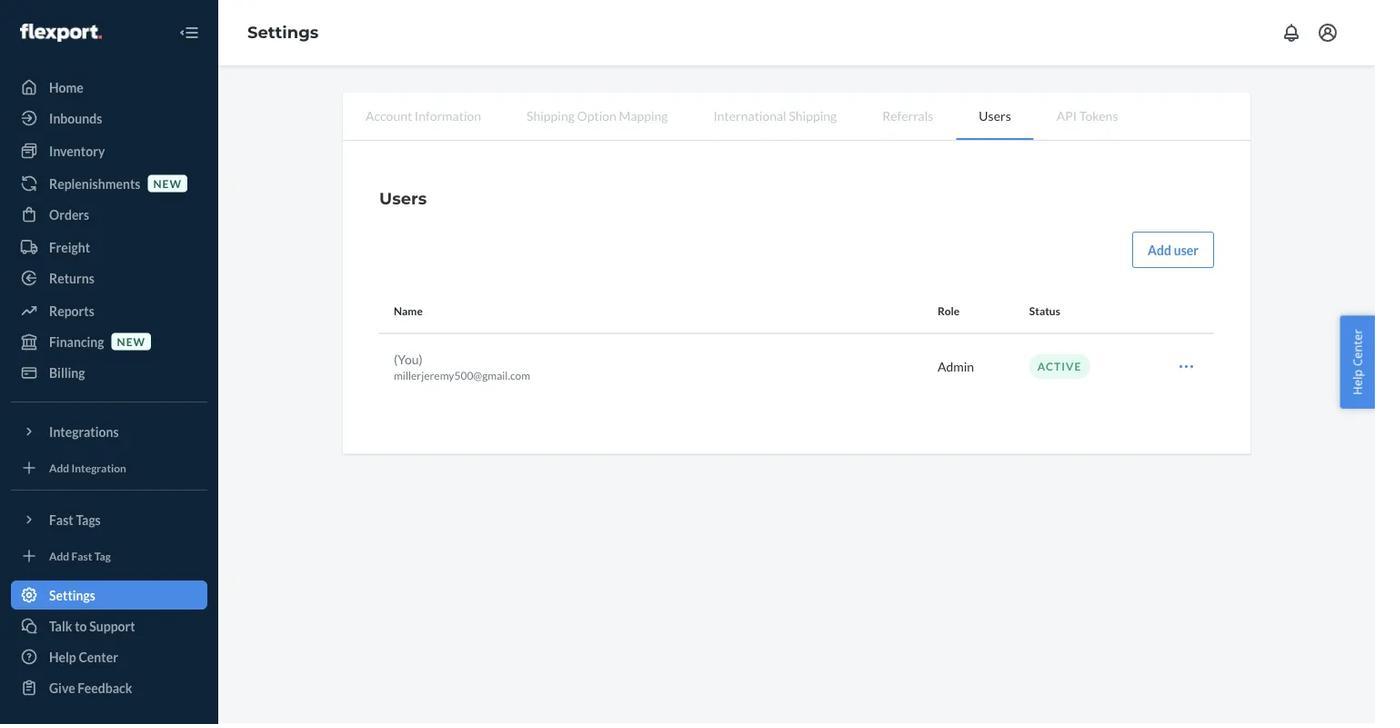 Task type: locate. For each thing, give the bounding box(es) containing it.
returns link
[[11, 264, 207, 293]]

0 vertical spatial settings
[[247, 22, 319, 42]]

users down account
[[379, 188, 427, 208]]

add fast tag link
[[11, 542, 207, 571]]

replenishments
[[49, 176, 140, 191]]

international shipping
[[714, 108, 837, 123]]

0 horizontal spatial help
[[49, 650, 76, 665]]

help
[[1349, 370, 1366, 396], [49, 650, 76, 665]]

1 horizontal spatial users
[[979, 108, 1011, 123]]

add left user at the right of the page
[[1148, 242, 1172, 258]]

billing
[[49, 365, 85, 381]]

tags
[[76, 513, 101, 528]]

1 vertical spatial add
[[49, 462, 69, 475]]

0 vertical spatial center
[[1349, 329, 1366, 367]]

help center
[[1349, 329, 1366, 396], [49, 650, 118, 665]]

0 vertical spatial fast
[[49, 513, 73, 528]]

open notifications image
[[1281, 22, 1302, 44]]

financing
[[49, 334, 104, 350]]

1 shipping from the left
[[527, 108, 575, 123]]

1 horizontal spatial center
[[1349, 329, 1366, 367]]

api
[[1057, 108, 1077, 123]]

new for replenishments
[[153, 177, 182, 190]]

api tokens
[[1057, 108, 1118, 123]]

0 horizontal spatial new
[[117, 335, 146, 348]]

1 horizontal spatial settings link
[[247, 22, 319, 42]]

(you)
[[394, 351, 423, 367]]

users
[[979, 108, 1011, 123], [379, 188, 427, 208]]

referrals
[[882, 108, 934, 123]]

support
[[89, 619, 135, 634]]

1 vertical spatial help center
[[49, 650, 118, 665]]

add for add integration
[[49, 462, 69, 475]]

add fast tag
[[49, 550, 111, 563]]

shipping option mapping tab
[[504, 93, 691, 138]]

help inside button
[[1349, 370, 1366, 396]]

give
[[49, 681, 75, 696]]

0 vertical spatial add
[[1148, 242, 1172, 258]]

add left integration
[[49, 462, 69, 475]]

1 horizontal spatial help center
[[1349, 329, 1366, 396]]

give feedback
[[49, 681, 132, 696]]

add
[[1148, 242, 1172, 258], [49, 462, 69, 475], [49, 550, 69, 563]]

add down fast tags
[[49, 550, 69, 563]]

0 vertical spatial help
[[1349, 370, 1366, 396]]

0 horizontal spatial settings link
[[11, 581, 207, 610]]

help center inside help center link
[[49, 650, 118, 665]]

1 vertical spatial help
[[49, 650, 76, 665]]

new up orders link
[[153, 177, 182, 190]]

1 horizontal spatial shipping
[[789, 108, 837, 123]]

fast tags button
[[11, 506, 207, 535]]

0 horizontal spatial settings
[[49, 588, 95, 603]]

fast left the tag
[[71, 550, 92, 563]]

1 vertical spatial settings
[[49, 588, 95, 603]]

settings link
[[247, 22, 319, 42], [11, 581, 207, 610]]

shipping
[[527, 108, 575, 123], [789, 108, 837, 123]]

fast left 'tags'
[[49, 513, 73, 528]]

shipping right international
[[789, 108, 837, 123]]

talk
[[49, 619, 72, 634]]

2 vertical spatial add
[[49, 550, 69, 563]]

integration
[[71, 462, 126, 475]]

add integration
[[49, 462, 126, 475]]

0 horizontal spatial help center
[[49, 650, 118, 665]]

0 vertical spatial help center
[[1349, 329, 1366, 396]]

home link
[[11, 73, 207, 102]]

freight link
[[11, 233, 207, 262]]

shipping inside tab
[[789, 108, 837, 123]]

close navigation image
[[178, 22, 200, 44]]

0 vertical spatial settings link
[[247, 22, 319, 42]]

give feedback button
[[11, 674, 207, 703]]

fast
[[49, 513, 73, 528], [71, 550, 92, 563]]

2 shipping from the left
[[789, 108, 837, 123]]

1 vertical spatial new
[[117, 335, 146, 348]]

1 vertical spatial settings link
[[11, 581, 207, 610]]

talk to support button
[[11, 612, 207, 641]]

0 horizontal spatial shipping
[[527, 108, 575, 123]]

tab list
[[343, 93, 1251, 141]]

open user actions image
[[1178, 358, 1196, 376]]

1 horizontal spatial new
[[153, 177, 182, 190]]

inventory link
[[11, 136, 207, 166]]

add for add user
[[1148, 242, 1172, 258]]

1 vertical spatial users
[[379, 188, 427, 208]]

1 vertical spatial center
[[79, 650, 118, 665]]

add inside button
[[1148, 242, 1172, 258]]

0 vertical spatial new
[[153, 177, 182, 190]]

center inside button
[[1349, 329, 1366, 367]]

1 horizontal spatial help
[[1349, 370, 1366, 396]]

users tab
[[956, 93, 1034, 140]]

international shipping tab
[[691, 93, 860, 138]]

option
[[577, 108, 617, 123]]

users left api
[[979, 108, 1011, 123]]

center
[[1349, 329, 1366, 367], [79, 650, 118, 665]]

shipping left option
[[527, 108, 575, 123]]

new down reports link
[[117, 335, 146, 348]]

settings
[[247, 22, 319, 42], [49, 588, 95, 603]]

reports link
[[11, 297, 207, 326]]

reports
[[49, 303, 94, 319]]

integrations button
[[11, 417, 207, 447]]

international
[[714, 108, 786, 123]]

new
[[153, 177, 182, 190], [117, 335, 146, 348]]

0 vertical spatial users
[[979, 108, 1011, 123]]



Task type: describe. For each thing, give the bounding box(es) containing it.
add user
[[1148, 242, 1199, 258]]

returns
[[49, 271, 94, 286]]

flexport logo image
[[20, 24, 102, 42]]

integrations
[[49, 424, 119, 440]]

inbounds link
[[11, 104, 207, 133]]

tokens
[[1079, 108, 1118, 123]]

help center link
[[11, 643, 207, 672]]

(you) millerjeremy500@gmail.com
[[394, 351, 530, 382]]

users inside tab
[[979, 108, 1011, 123]]

freight
[[49, 240, 90, 255]]

help center inside help center button
[[1349, 329, 1366, 396]]

feedback
[[78, 681, 132, 696]]

account information tab
[[343, 93, 504, 138]]

help center button
[[1340, 316, 1375, 409]]

inbounds
[[49, 111, 102, 126]]

api tokens tab
[[1034, 93, 1141, 138]]

tag
[[94, 550, 111, 563]]

home
[[49, 80, 84, 95]]

tab list containing account information
[[343, 93, 1251, 141]]

active
[[1038, 360, 1082, 373]]

add user button
[[1132, 232, 1214, 268]]

0 horizontal spatial users
[[379, 188, 427, 208]]

status
[[1029, 305, 1060, 318]]

millerjeremy500@gmail.com
[[394, 369, 530, 382]]

fast tags
[[49, 513, 101, 528]]

account
[[366, 108, 412, 123]]

1 horizontal spatial settings
[[247, 22, 319, 42]]

talk to support
[[49, 619, 135, 634]]

shipping inside tab
[[527, 108, 575, 123]]

referrals tab
[[860, 93, 956, 138]]

add for add fast tag
[[49, 550, 69, 563]]

shipping option mapping
[[527, 108, 668, 123]]

0 horizontal spatial center
[[79, 650, 118, 665]]

user
[[1174, 242, 1199, 258]]

name
[[394, 305, 423, 318]]

information
[[415, 108, 481, 123]]

admin
[[938, 359, 974, 375]]

billing link
[[11, 358, 207, 387]]

to
[[75, 619, 87, 634]]

mapping
[[619, 108, 668, 123]]

open account menu image
[[1317, 22, 1339, 44]]

add integration link
[[11, 454, 207, 483]]

account information
[[366, 108, 481, 123]]

role
[[938, 305, 960, 318]]

orders
[[49, 207, 89, 222]]

new for financing
[[117, 335, 146, 348]]

1 vertical spatial fast
[[71, 550, 92, 563]]

inventory
[[49, 143, 105, 159]]

orders link
[[11, 200, 207, 229]]

fast inside dropdown button
[[49, 513, 73, 528]]



Task type: vqa. For each thing, say whether or not it's contained in the screenshot.
Open account menu image
yes



